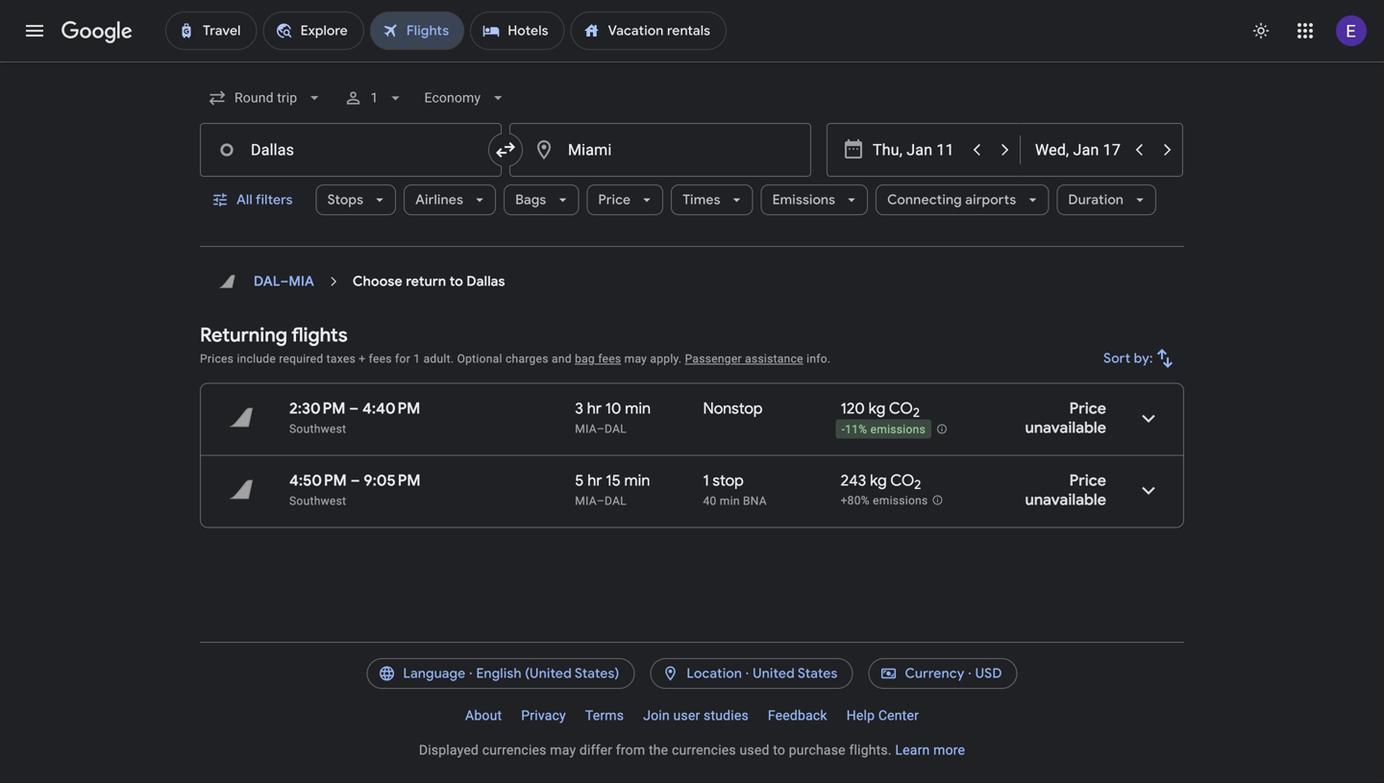 Task type: describe. For each thing, give the bounding box(es) containing it.
1 vertical spatial to
[[773, 743, 785, 758]]

filters
[[256, 191, 293, 209]]

assistance
[[745, 352, 803, 366]]

join
[[643, 708, 670, 724]]

language
[[403, 665, 466, 683]]

40
[[703, 495, 717, 508]]

hr for 3
[[587, 399, 602, 419]]

about
[[465, 708, 502, 724]]

price unavailable for 120
[[1025, 399, 1106, 438]]

nonstop
[[703, 399, 763, 419]]

choose
[[353, 273, 403, 290]]

dal for 9:05 pm
[[605, 495, 627, 508]]

passenger assistance button
[[685, 352, 803, 366]]

adult.
[[424, 352, 454, 366]]

privacy link
[[512, 701, 576, 732]]

may inside returning flights main content
[[624, 352, 647, 366]]

privacy
[[521, 708, 566, 724]]

all filters
[[236, 191, 293, 209]]

4:40 pm
[[362, 399, 420, 419]]

all filters button
[[200, 177, 308, 223]]

united
[[753, 665, 795, 683]]

– for mia
[[280, 273, 289, 290]]

3 hr 10 min mia – dal
[[575, 399, 651, 436]]

0 vertical spatial dal
[[254, 273, 280, 290]]

2:30 pm – 4:40 pm southwest
[[289, 399, 420, 436]]

swap origin and destination. image
[[494, 138, 517, 161]]

from
[[616, 743, 645, 758]]

2 for 120
[[913, 405, 920, 421]]

10
[[605, 399, 621, 419]]

center
[[878, 708, 919, 724]]

bags
[[515, 191, 546, 209]]

connecting airports button
[[876, 177, 1049, 223]]

by:
[[1134, 350, 1154, 367]]

passenger
[[685, 352, 742, 366]]

1 button
[[336, 75, 413, 121]]

dal for 4:40 pm
[[605, 422, 627, 436]]

emissions button
[[761, 177, 868, 223]]

flight details. leaves miami international airport at 4:50 pm on wednesday, january 17 and arrives at dallas love field at 9:05 pm on wednesday, january 17. image
[[1126, 468, 1172, 514]]

bna
[[743, 495, 767, 508]]

0 vertical spatial emissions
[[871, 423, 926, 437]]

flights
[[291, 323, 348, 348]]

1 for 1
[[370, 90, 378, 106]]

co for 120
[[889, 399, 913, 419]]

join user studies
[[643, 708, 749, 724]]

stops
[[327, 191, 363, 209]]

2 for 243
[[914, 477, 921, 493]]

2 fees from the left
[[598, 352, 621, 366]]

sort by:
[[1104, 350, 1154, 367]]

english
[[476, 665, 522, 683]]

help
[[847, 708, 875, 724]]

243
[[841, 471, 866, 491]]

returning flights
[[200, 323, 348, 348]]

dal – mia
[[254, 273, 314, 290]]

states
[[798, 665, 838, 683]]

Departure time: 2:30 PM. text field
[[289, 399, 346, 419]]

mia for 9:05 pm
[[575, 495, 597, 508]]

0 horizontal spatial may
[[550, 743, 576, 758]]

hr for 5
[[588, 471, 602, 491]]

price button
[[587, 177, 664, 223]]

join user studies link
[[634, 701, 758, 732]]

flight details. leaves miami international airport at 2:30 pm on wednesday, january 17 and arrives at dallas love field at 4:40 pm on wednesday, january 17. image
[[1126, 396, 1172, 442]]

+
[[359, 352, 366, 366]]

airports
[[965, 191, 1016, 209]]

duration
[[1068, 191, 1124, 209]]

bag
[[575, 352, 595, 366]]

the
[[649, 743, 668, 758]]

feedback link
[[758, 701, 837, 732]]

3
[[575, 399, 583, 419]]

+80%
[[841, 494, 870, 508]]

bag fees button
[[575, 352, 621, 366]]

(united
[[525, 665, 572, 683]]

differ
[[580, 743, 612, 758]]

feedback
[[768, 708, 827, 724]]

2 currencies from the left
[[672, 743, 736, 758]]

unavailable for 120
[[1025, 418, 1106, 438]]

1 fees from the left
[[369, 352, 392, 366]]

1 vertical spatial emissions
[[873, 494, 928, 508]]

times button
[[671, 177, 753, 223]]

purchase
[[789, 743, 846, 758]]

for
[[395, 352, 410, 366]]

main menu image
[[23, 19, 46, 42]]

kg for 243
[[870, 471, 887, 491]]

dallas
[[467, 273, 505, 290]]

Return text field
[[1035, 124, 1124, 176]]

times
[[683, 191, 721, 209]]

2:30 pm
[[289, 399, 346, 419]]

-11% emissions
[[842, 423, 926, 437]]

return
[[406, 273, 446, 290]]

4:50 pm
[[289, 471, 347, 491]]

help center
[[847, 708, 919, 724]]

charges
[[506, 352, 549, 366]]

and
[[552, 352, 572, 366]]

connecting airports
[[887, 191, 1016, 209]]

120 kg co 2
[[841, 399, 920, 421]]

displayed currencies may differ from the currencies used to purchase flights. learn more
[[419, 743, 965, 758]]

9:05 pm
[[364, 471, 421, 491]]

Departure time: 4:50 PM. text field
[[289, 471, 347, 491]]

sort by: button
[[1096, 335, 1184, 382]]

4:50 pm – 9:05 pm southwest
[[289, 471, 421, 508]]



Task type: locate. For each thing, give the bounding box(es) containing it.
southwest
[[289, 422, 346, 436], [289, 495, 346, 508]]

price for 243
[[1070, 471, 1106, 491]]

kg
[[869, 399, 886, 419], [870, 471, 887, 491]]

change appearance image
[[1238, 8, 1284, 54]]

– for 9:05 pm
[[351, 471, 360, 491]]

currencies down join user studies link
[[672, 743, 736, 758]]

stop
[[713, 471, 744, 491]]

min for 5 hr 15 min
[[624, 471, 650, 491]]

mia up flights
[[289, 273, 314, 290]]

1 vertical spatial may
[[550, 743, 576, 758]]

– up returning flights on the top left of the page
[[280, 273, 289, 290]]

currencies
[[482, 743, 547, 758], [672, 743, 736, 758]]

1 currencies from the left
[[482, 743, 547, 758]]

connecting
[[887, 191, 962, 209]]

about link
[[456, 701, 512, 732]]

1 vertical spatial min
[[624, 471, 650, 491]]

1 vertical spatial hr
[[588, 471, 602, 491]]

required
[[279, 352, 323, 366]]

emissions
[[871, 423, 926, 437], [873, 494, 928, 508]]

0 vertical spatial co
[[889, 399, 913, 419]]

– down total duration 5 hr 15 min. element
[[597, 495, 605, 508]]

apply.
[[650, 352, 682, 366]]

currencies down privacy "link"
[[482, 743, 547, 758]]

0 vertical spatial min
[[625, 399, 651, 419]]

price right bags popup button
[[598, 191, 631, 209]]

0 vertical spatial unavailable
[[1025, 418, 1106, 438]]

leaves miami international airport at 4:50 pm on wednesday, january 17 and arrives at dallas love field at 9:05 pm on wednesday, january 17. element
[[289, 471, 421, 491]]

all
[[236, 191, 253, 209]]

kg up +80% emissions
[[870, 471, 887, 491]]

Departure text field
[[873, 124, 961, 176]]

returning flights main content
[[200, 262, 1184, 544]]

duration button
[[1057, 177, 1157, 223]]

0 horizontal spatial currencies
[[482, 743, 547, 758]]

hr right 3
[[587, 399, 602, 419]]

to inside returning flights main content
[[450, 273, 463, 290]]

2 inside 120 kg co 2
[[913, 405, 920, 421]]

– down total duration 3 hr 10 min. element in the bottom of the page
[[597, 422, 605, 436]]

hr inside 5 hr 15 min mia – dal
[[588, 471, 602, 491]]

may left differ
[[550, 743, 576, 758]]

optional
[[457, 352, 502, 366]]

2 vertical spatial min
[[720, 495, 740, 508]]

co inside the 243 kg co 2
[[890, 471, 914, 491]]

none text field inside search box
[[509, 123, 811, 177]]

min right 40
[[720, 495, 740, 508]]

None text field
[[200, 123, 502, 177]]

choose return to dallas
[[353, 273, 505, 290]]

include
[[237, 352, 276, 366]]

– inside 4:50 pm – 9:05 pm southwest
[[351, 471, 360, 491]]

2 price unavailable from the top
[[1025, 471, 1106, 510]]

0 vertical spatial 2
[[913, 405, 920, 421]]

co inside 120 kg co 2
[[889, 399, 913, 419]]

emissions down 120 kg co 2
[[871, 423, 926, 437]]

flights.
[[849, 743, 892, 758]]

displayed
[[419, 743, 479, 758]]

11%
[[845, 423, 867, 437]]

0 vertical spatial 1
[[370, 90, 378, 106]]

co for 243
[[890, 471, 914, 491]]

1 vertical spatial dal
[[605, 422, 627, 436]]

terms
[[585, 708, 624, 724]]

min right the 10
[[625, 399, 651, 419]]

0 vertical spatial southwest
[[289, 422, 346, 436]]

returning
[[200, 323, 287, 348]]

Arrival time: 4:40 PM. text field
[[362, 399, 420, 419]]

5
[[575, 471, 584, 491]]

usd
[[975, 665, 1002, 683]]

southwest for 4:50 pm
[[289, 495, 346, 508]]

2 vertical spatial 1
[[703, 471, 709, 491]]

0 vertical spatial may
[[624, 352, 647, 366]]

– inside 2:30 pm – 4:40 pm southwest
[[349, 399, 359, 419]]

unavailable left flight details. leaves miami international airport at 4:50 pm on wednesday, january 17 and arrives at dallas love field at 9:05 pm on wednesday, january 17. image on the right
[[1025, 490, 1106, 510]]

1 inside 1 stop 40 min bna
[[703, 471, 709, 491]]

kg inside the 243 kg co 2
[[870, 471, 887, 491]]

– for 4:40 pm
[[349, 399, 359, 419]]

1 horizontal spatial to
[[773, 743, 785, 758]]

min
[[625, 399, 651, 419], [624, 471, 650, 491], [720, 495, 740, 508]]

unavailable
[[1025, 418, 1106, 438], [1025, 490, 1106, 510]]

1 vertical spatial 1
[[414, 352, 420, 366]]

0 vertical spatial kg
[[869, 399, 886, 419]]

1 unavailable from the top
[[1025, 418, 1106, 438]]

taxes
[[327, 352, 356, 366]]

min inside 5 hr 15 min mia – dal
[[624, 471, 650, 491]]

price left flight details. leaves miami international airport at 4:50 pm on wednesday, january 17 and arrives at dallas love field at 9:05 pm on wednesday, january 17. image on the right
[[1070, 471, 1106, 491]]

southwest inside 4:50 pm – 9:05 pm southwest
[[289, 495, 346, 508]]

price
[[598, 191, 631, 209], [1070, 399, 1106, 419], [1070, 471, 1106, 491]]

-
[[842, 423, 845, 437]]

used
[[740, 743, 770, 758]]

dal up returning flights on the top left of the page
[[254, 273, 280, 290]]

1 vertical spatial price unavailable
[[1025, 471, 1106, 510]]

price unavailable down "sort"
[[1025, 399, 1106, 438]]

southwest down 4:50 pm
[[289, 495, 346, 508]]

1 inside popup button
[[370, 90, 378, 106]]

2 inside the 243 kg co 2
[[914, 477, 921, 493]]

user
[[673, 708, 700, 724]]

currency
[[905, 665, 965, 683]]

mia down 3
[[575, 422, 597, 436]]

1 horizontal spatial may
[[624, 352, 647, 366]]

southwest for 2:30 pm
[[289, 422, 346, 436]]

hr inside '3 hr 10 min mia – dal'
[[587, 399, 602, 419]]

dal inside 5 hr 15 min mia – dal
[[605, 495, 627, 508]]

2 up -11% emissions
[[913, 405, 920, 421]]

1 vertical spatial kg
[[870, 471, 887, 491]]

dal down the 10
[[605, 422, 627, 436]]

1 vertical spatial mia
[[575, 422, 597, 436]]

0 vertical spatial hr
[[587, 399, 602, 419]]

fees right +
[[369, 352, 392, 366]]

– right departure time: 2:30 pm. text field
[[349, 399, 359, 419]]

0 horizontal spatial to
[[450, 273, 463, 290]]

2 up +80% emissions
[[914, 477, 921, 493]]

leaves miami international airport at 2:30 pm on wednesday, january 17 and arrives at dallas love field at 4:40 pm on wednesday, january 17. element
[[289, 399, 420, 419]]

may left apply.
[[624, 352, 647, 366]]

1 southwest from the top
[[289, 422, 346, 436]]

kg up -11% emissions
[[869, 399, 886, 419]]

dal inside '3 hr 10 min mia – dal'
[[605, 422, 627, 436]]

1 vertical spatial unavailable
[[1025, 490, 1106, 510]]

0 vertical spatial to
[[450, 273, 463, 290]]

2 vertical spatial dal
[[605, 495, 627, 508]]

0 vertical spatial mia
[[289, 273, 314, 290]]

price unavailable left flight details. leaves miami international airport at 4:50 pm on wednesday, january 17 and arrives at dallas love field at 9:05 pm on wednesday, january 17. image on the right
[[1025, 471, 1106, 510]]

hr right 5
[[588, 471, 602, 491]]

15
[[606, 471, 621, 491]]

2 southwest from the top
[[289, 495, 346, 508]]

0 vertical spatial price unavailable
[[1025, 399, 1106, 438]]

total duration 3 hr 10 min. element
[[575, 399, 703, 422]]

none search field containing all filters
[[200, 75, 1184, 247]]

co
[[889, 399, 913, 419], [890, 471, 914, 491]]

fees
[[369, 352, 392, 366], [598, 352, 621, 366]]

learn
[[895, 743, 930, 758]]

– inside 5 hr 15 min mia – dal
[[597, 495, 605, 508]]

emissions down the 243 kg co 2
[[873, 494, 928, 508]]

layover (1 of 1) is a 40 min layover at nashville international airport in nashville. element
[[703, 494, 831, 509]]

min right 15
[[624, 471, 650, 491]]

airlines button
[[404, 177, 496, 223]]

0 horizontal spatial 1
[[370, 90, 378, 106]]

Arrival time: 9:05 PM. text field
[[364, 471, 421, 491]]

help center link
[[837, 701, 929, 732]]

1 for 1 stop 40 min bna
[[703, 471, 709, 491]]

243 kg co 2
[[841, 471, 921, 493]]

– inside '3 hr 10 min mia – dal'
[[597, 422, 605, 436]]

fees right bag
[[598, 352, 621, 366]]

emissions
[[773, 191, 835, 209]]

2 horizontal spatial 1
[[703, 471, 709, 491]]

None field
[[200, 81, 332, 115], [417, 81, 515, 115], [200, 81, 332, 115], [417, 81, 515, 115]]

to left dallas
[[450, 273, 463, 290]]

location
[[687, 665, 742, 683]]

2 unavailable from the top
[[1025, 490, 1106, 510]]

1 horizontal spatial currencies
[[672, 743, 736, 758]]

2 vertical spatial mia
[[575, 495, 597, 508]]

to right used
[[773, 743, 785, 758]]

price unavailable for 243
[[1025, 471, 1106, 510]]

1 vertical spatial co
[[890, 471, 914, 491]]

min for 1 stop
[[720, 495, 740, 508]]

unavailable left flight details. leaves miami international airport at 2:30 pm on wednesday, january 17 and arrives at dallas love field at 4:40 pm on wednesday, january 17. image on the bottom of page
[[1025, 418, 1106, 438]]

price unavailable
[[1025, 399, 1106, 438], [1025, 471, 1106, 510]]

1 horizontal spatial 1
[[414, 352, 420, 366]]

southwest inside 2:30 pm – 4:40 pm southwest
[[289, 422, 346, 436]]

mia inside '3 hr 10 min mia – dal'
[[575, 422, 597, 436]]

None text field
[[509, 123, 811, 177]]

kg for 120
[[869, 399, 886, 419]]

sort
[[1104, 350, 1131, 367]]

min inside '3 hr 10 min mia – dal'
[[625, 399, 651, 419]]

price down "sort"
[[1070, 399, 1106, 419]]

2
[[913, 405, 920, 421], [914, 477, 921, 493]]

1 stop flight. element
[[703, 471, 744, 494]]

total duration 5 hr 15 min. element
[[575, 471, 703, 494]]

may
[[624, 352, 647, 366], [550, 743, 576, 758]]

dal down 15
[[605, 495, 627, 508]]

1 price unavailable from the top
[[1025, 399, 1106, 438]]

1 horizontal spatial fees
[[598, 352, 621, 366]]

price for 120
[[1070, 399, 1106, 419]]

mia down 5
[[575, 495, 597, 508]]

airlines
[[415, 191, 463, 209]]

price inside popup button
[[598, 191, 631, 209]]

120
[[841, 399, 865, 419]]

min for 3 hr 10 min
[[625, 399, 651, 419]]

– left 9:05 pm text field
[[351, 471, 360, 491]]

1 vertical spatial southwest
[[289, 495, 346, 508]]

co up +80% emissions
[[890, 471, 914, 491]]

2 vertical spatial price
[[1070, 471, 1106, 491]]

to
[[450, 273, 463, 290], [773, 743, 785, 758]]

5 hr 15 min mia – dal
[[575, 471, 650, 508]]

terms link
[[576, 701, 634, 732]]

english (united states)
[[476, 665, 619, 683]]

0 vertical spatial price
[[598, 191, 631, 209]]

nonstop flight. element
[[703, 399, 763, 422]]

southwest down 2:30 pm
[[289, 422, 346, 436]]

min inside 1 stop 40 min bna
[[720, 495, 740, 508]]

0 horizontal spatial fees
[[369, 352, 392, 366]]

prices include required taxes + fees for 1 adult. optional charges and bag fees may apply. passenger assistance
[[200, 352, 803, 366]]

mia inside 5 hr 15 min mia – dal
[[575, 495, 597, 508]]

+80% emissions
[[841, 494, 928, 508]]

stops button
[[316, 177, 396, 223]]

mia
[[289, 273, 314, 290], [575, 422, 597, 436], [575, 495, 597, 508]]

1 vertical spatial price
[[1070, 399, 1106, 419]]

unavailable for 243
[[1025, 490, 1106, 510]]

None search field
[[200, 75, 1184, 247]]

kg inside 120 kg co 2
[[869, 399, 886, 419]]

states)
[[575, 665, 619, 683]]

united states
[[753, 665, 838, 683]]

mia for 4:40 pm
[[575, 422, 597, 436]]

1 vertical spatial 2
[[914, 477, 921, 493]]

co up -11% emissions
[[889, 399, 913, 419]]



Task type: vqa. For each thing, say whether or not it's contained in the screenshot.
kg inside 243 kg co 2
yes



